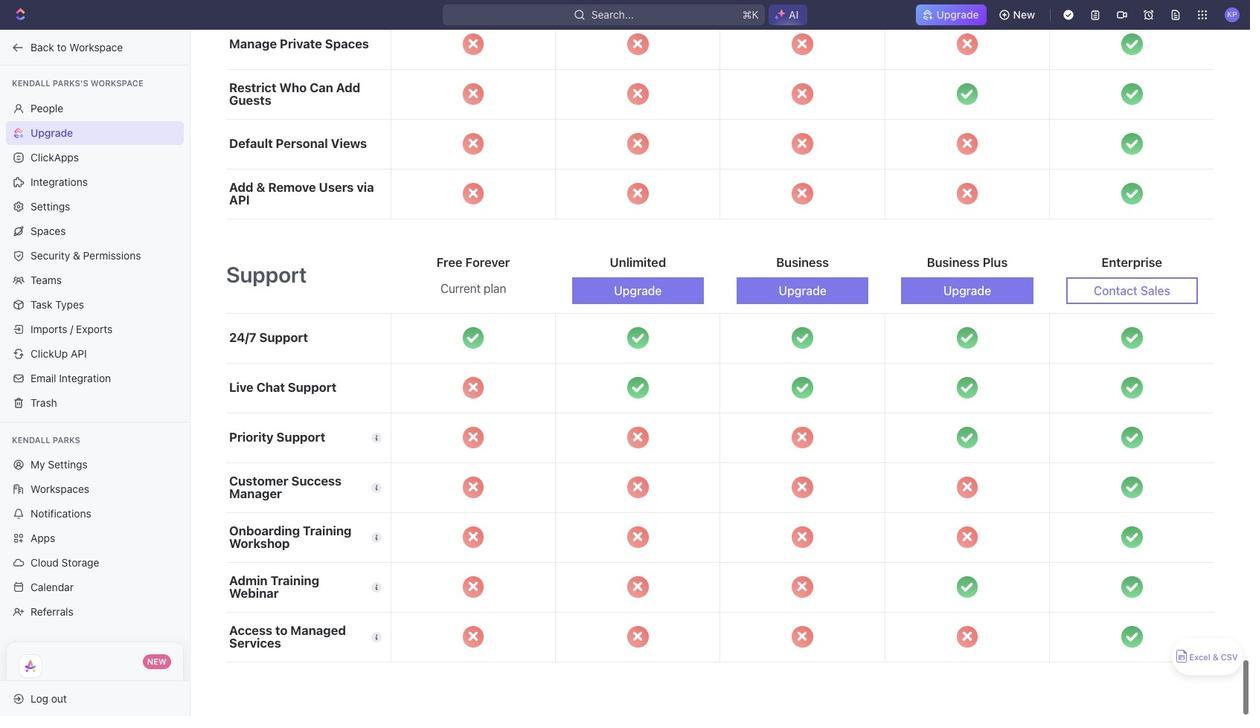 Task type: locate. For each thing, give the bounding box(es) containing it.
2 kendall from the top
[[12, 435, 50, 445]]

to right back on the left
[[57, 41, 67, 53]]

training inside the admin training webinar
[[271, 574, 319, 588]]

notifications link
[[6, 502, 184, 526]]

workspace inside button
[[69, 41, 123, 53]]

priority support
[[229, 430, 325, 445]]

1 horizontal spatial to
[[275, 623, 288, 638]]

manage private spaces
[[229, 37, 369, 51]]

1 vertical spatial &
[[73, 249, 80, 262]]

current
[[440, 282, 481, 295]]

1 vertical spatial spaces
[[31, 224, 66, 237]]

0 vertical spatial add
[[336, 80, 360, 95]]

back
[[31, 41, 54, 53]]

task types link
[[6, 293, 184, 317]]

training for onboarding training workshop
[[303, 524, 352, 539]]

1 horizontal spatial upgrade button
[[737, 277, 869, 304]]

webinar
[[229, 586, 279, 601]]

admin training webinar
[[229, 574, 319, 601]]

0 horizontal spatial to
[[57, 41, 67, 53]]

1 vertical spatial workspace
[[91, 78, 143, 88]]

upgrade link
[[916, 4, 987, 25], [6, 121, 184, 145]]

0 vertical spatial training
[[303, 524, 352, 539]]

free
[[437, 255, 462, 270]]

&
[[256, 180, 265, 195], [73, 249, 80, 262], [1213, 653, 1219, 663]]

workspace up kendall parks's workspace
[[69, 41, 123, 53]]

referrals link
[[6, 601, 184, 624]]

⌘k
[[743, 8, 759, 21]]

parks's
[[53, 78, 88, 88]]

add right 'can'
[[336, 80, 360, 95]]

workspace
[[69, 41, 123, 53], [91, 78, 143, 88]]

1 vertical spatial to
[[275, 623, 288, 638]]

add
[[336, 80, 360, 95], [229, 180, 253, 195]]

2 horizontal spatial &
[[1213, 653, 1219, 663]]

training
[[303, 524, 352, 539], [271, 574, 319, 588]]

new
[[1013, 8, 1035, 21], [147, 657, 167, 667]]

check image
[[1122, 84, 1143, 105], [1122, 183, 1143, 205], [627, 328, 649, 349], [792, 328, 813, 349], [957, 328, 978, 349], [627, 378, 649, 399], [957, 378, 978, 399], [1122, 427, 1143, 449], [1122, 477, 1143, 498], [1122, 527, 1143, 548], [1122, 577, 1143, 598], [1122, 627, 1143, 648]]

task types
[[31, 298, 84, 311]]

ai
[[789, 8, 799, 21]]

upgrade button
[[572, 277, 704, 304], [737, 277, 869, 304], [902, 277, 1033, 304]]

0 vertical spatial settings
[[31, 200, 70, 212]]

workspace for back to workspace
[[69, 41, 123, 53]]

back to workspace button
[[6, 35, 176, 59]]

training down onboarding training workshop
[[271, 574, 319, 588]]

people link
[[6, 96, 184, 120]]

check image
[[1122, 34, 1143, 55], [957, 84, 978, 105], [1122, 133, 1143, 155], [463, 328, 484, 349], [1122, 328, 1143, 349], [792, 378, 813, 399], [1122, 378, 1143, 399], [957, 427, 978, 449], [957, 577, 978, 598]]

enterprise
[[1102, 255, 1162, 270]]

1 horizontal spatial &
[[256, 180, 265, 195]]

0 vertical spatial to
[[57, 41, 67, 53]]

api up integration
[[71, 347, 87, 360]]

to inside access to managed services
[[275, 623, 288, 638]]

workspace for kendall parks's workspace
[[91, 78, 143, 88]]

spaces up security
[[31, 224, 66, 237]]

types
[[55, 298, 84, 311]]

close image
[[792, 84, 813, 105], [463, 133, 484, 155], [463, 183, 484, 205], [627, 183, 649, 205], [792, 183, 813, 205], [957, 183, 978, 205], [463, 378, 484, 399], [627, 427, 649, 449], [792, 477, 813, 498], [957, 477, 978, 498], [463, 527, 484, 548], [792, 527, 813, 548], [463, 577, 484, 598], [792, 577, 813, 598], [957, 627, 978, 648]]

spaces right private at top
[[325, 37, 369, 51]]

current plan
[[440, 282, 506, 295]]

1 vertical spatial upgrade link
[[6, 121, 184, 145]]

integrations
[[31, 175, 88, 188]]

close image
[[463, 34, 484, 55], [627, 34, 649, 55], [792, 34, 813, 55], [957, 34, 978, 55], [463, 84, 484, 105], [627, 84, 649, 105], [627, 133, 649, 155], [792, 133, 813, 155], [957, 133, 978, 155], [463, 427, 484, 449], [792, 427, 813, 449], [463, 477, 484, 498], [627, 477, 649, 498], [627, 527, 649, 548], [957, 527, 978, 548], [627, 577, 649, 598], [463, 627, 484, 648], [627, 627, 649, 648], [792, 627, 813, 648]]

training down success
[[303, 524, 352, 539]]

upgrade for unlimited
[[614, 284, 662, 297]]

kendall
[[12, 78, 50, 88], [12, 435, 50, 445]]

3 upgrade button from the left
[[902, 277, 1033, 304]]

upgrade for business plus
[[943, 284, 991, 297]]

2 upgrade button from the left
[[737, 277, 869, 304]]

& inside the add & remove users via api
[[256, 180, 265, 195]]

api left remove
[[229, 192, 250, 207]]

1 vertical spatial kendall
[[12, 435, 50, 445]]

kendall for people
[[12, 78, 50, 88]]

contact sales button
[[1066, 277, 1198, 304]]

kendall up people
[[12, 78, 50, 88]]

restrict
[[229, 80, 277, 95]]

24/7
[[229, 331, 256, 345]]

to for managed
[[275, 623, 288, 638]]

storage
[[61, 557, 99, 569]]

my
[[31, 458, 45, 471]]

settings down integrations in the left top of the page
[[31, 200, 70, 212]]

can
[[310, 80, 333, 95]]

1 kendall from the top
[[12, 78, 50, 88]]

api inside the "clickup api" link
[[71, 347, 87, 360]]

0 vertical spatial kendall
[[12, 78, 50, 88]]

0 horizontal spatial &
[[73, 249, 80, 262]]

1 vertical spatial training
[[271, 574, 319, 588]]

teams
[[31, 273, 62, 286]]

upgrade
[[937, 8, 979, 21], [31, 126, 73, 139], [614, 284, 662, 297], [779, 284, 827, 297], [943, 284, 991, 297]]

0 horizontal spatial add
[[229, 180, 253, 195]]

remove
[[268, 180, 316, 195]]

1 horizontal spatial new
[[1013, 8, 1035, 21]]

1 business from the left
[[776, 255, 829, 270]]

clickup api
[[31, 347, 87, 360]]

services
[[229, 636, 281, 651]]

2 vertical spatial &
[[1213, 653, 1219, 663]]

log out
[[31, 692, 67, 705]]

& for permissions
[[73, 249, 80, 262]]

default personal views
[[229, 136, 367, 151]]

& left csv
[[1213, 653, 1219, 663]]

search...
[[592, 8, 634, 21]]

1 horizontal spatial upgrade link
[[916, 4, 987, 25]]

onboarding training workshop
[[229, 524, 352, 551]]

0 vertical spatial workspace
[[69, 41, 123, 53]]

kp
[[1227, 10, 1237, 19]]

live chat support
[[229, 380, 337, 395]]

kendall up my
[[12, 435, 50, 445]]

views
[[331, 136, 367, 151]]

log out button
[[6, 687, 177, 711]]

2 horizontal spatial upgrade button
[[902, 277, 1033, 304]]

settings
[[31, 200, 70, 212], [48, 458, 88, 471]]

24/7 support
[[229, 331, 308, 345]]

upgrade for business
[[779, 284, 827, 297]]

upgrade link up clickapps link
[[6, 121, 184, 145]]

upgrade link left new button
[[916, 4, 987, 25]]

customer success manager
[[229, 474, 342, 501]]

0 vertical spatial &
[[256, 180, 265, 195]]

1 horizontal spatial api
[[229, 192, 250, 207]]

1 vertical spatial add
[[229, 180, 253, 195]]

support
[[226, 262, 307, 287], [259, 331, 308, 345], [288, 380, 337, 395], [276, 430, 325, 445]]

0 vertical spatial api
[[229, 192, 250, 207]]

to inside button
[[57, 41, 67, 53]]

unlimited
[[610, 255, 666, 270]]

2 business from the left
[[927, 255, 980, 270]]

0 horizontal spatial upgrade button
[[572, 277, 704, 304]]

contact sales
[[1094, 284, 1170, 297]]

settings down parks at the bottom of page
[[48, 458, 88, 471]]

1 vertical spatial api
[[71, 347, 87, 360]]

who
[[279, 80, 307, 95]]

& left remove
[[256, 180, 265, 195]]

access to managed services
[[229, 623, 346, 651]]

1 vertical spatial settings
[[48, 458, 88, 471]]

0 vertical spatial spaces
[[325, 37, 369, 51]]

1 upgrade button from the left
[[572, 277, 704, 304]]

1 horizontal spatial add
[[336, 80, 360, 95]]

0 horizontal spatial business
[[776, 255, 829, 270]]

new button
[[992, 3, 1044, 27]]

workspace up people link
[[91, 78, 143, 88]]

business
[[776, 255, 829, 270], [927, 255, 980, 270]]

add down default at left top
[[229, 180, 253, 195]]

upgrade button for business plus
[[902, 277, 1033, 304]]

live
[[229, 380, 254, 395]]

0 horizontal spatial api
[[71, 347, 87, 360]]

apps
[[31, 532, 55, 545]]

sales
[[1141, 284, 1170, 297]]

1 horizontal spatial spaces
[[325, 37, 369, 51]]

workspaces
[[31, 483, 89, 496]]

training for admin training webinar
[[271, 574, 319, 588]]

0 vertical spatial new
[[1013, 8, 1035, 21]]

api inside the add & remove users via api
[[229, 192, 250, 207]]

to right access
[[275, 623, 288, 638]]

default
[[229, 136, 273, 151]]

clickapps link
[[6, 145, 184, 169]]

1 vertical spatial new
[[147, 657, 167, 667]]

training inside onboarding training workshop
[[303, 524, 352, 539]]

business plus
[[927, 255, 1008, 270]]

1 horizontal spatial business
[[927, 255, 980, 270]]

& right security
[[73, 249, 80, 262]]



Task type: describe. For each thing, give the bounding box(es) containing it.
csv
[[1221, 653, 1238, 663]]

upgrade button for unlimited
[[572, 277, 704, 304]]

email integration
[[31, 372, 111, 384]]

referrals
[[31, 606, 73, 618]]

imports
[[31, 323, 67, 335]]

private
[[280, 37, 322, 51]]

/
[[70, 323, 73, 335]]

upgrade button for business
[[737, 277, 869, 304]]

workspaces link
[[6, 478, 184, 502]]

ai button
[[769, 4, 807, 25]]

forever
[[465, 255, 510, 270]]

my settings
[[31, 458, 88, 471]]

0 horizontal spatial upgrade link
[[6, 121, 184, 145]]

trash
[[31, 396, 57, 409]]

workshop
[[229, 536, 290, 551]]

& for csv
[[1213, 653, 1219, 663]]

support right 24/7
[[259, 331, 308, 345]]

kendall parks
[[12, 435, 80, 445]]

cloud storage link
[[6, 551, 184, 575]]

spaces link
[[6, 219, 184, 243]]

people
[[31, 102, 63, 114]]

chat
[[256, 380, 285, 395]]

excel & csv
[[1189, 653, 1238, 663]]

settings inside 'link'
[[48, 458, 88, 471]]

imports / exports
[[31, 323, 113, 335]]

0 horizontal spatial new
[[147, 657, 167, 667]]

personal
[[276, 136, 328, 151]]

plan
[[484, 282, 506, 295]]

priority
[[229, 430, 274, 445]]

0 vertical spatial upgrade link
[[916, 4, 987, 25]]

manager
[[229, 486, 282, 501]]

kp button
[[1220, 3, 1244, 27]]

clickup
[[31, 347, 68, 360]]

clickapps
[[31, 151, 79, 163]]

task
[[31, 298, 52, 311]]

users
[[319, 180, 354, 195]]

new inside button
[[1013, 8, 1035, 21]]

kendall parks's workspace
[[12, 78, 143, 88]]

excel
[[1189, 653, 1210, 663]]

& for remove
[[256, 180, 265, 195]]

contact
[[1094, 284, 1138, 297]]

business for business
[[776, 255, 829, 270]]

teams link
[[6, 268, 184, 292]]

imports / exports link
[[6, 317, 184, 341]]

security & permissions
[[31, 249, 141, 262]]

integrations link
[[6, 170, 184, 194]]

settings link
[[6, 195, 184, 218]]

out
[[51, 692, 67, 705]]

0 horizontal spatial spaces
[[31, 224, 66, 237]]

admin
[[229, 574, 268, 588]]

free forever
[[437, 255, 510, 270]]

access
[[229, 623, 272, 638]]

security
[[31, 249, 70, 262]]

permissions
[[83, 249, 141, 262]]

email
[[31, 372, 56, 384]]

notifications
[[31, 508, 91, 520]]

support up 24/7 support
[[226, 262, 307, 287]]

success
[[291, 474, 342, 489]]

security & permissions link
[[6, 244, 184, 268]]

support up success
[[276, 430, 325, 445]]

exports
[[76, 323, 113, 335]]

manage
[[229, 37, 277, 51]]

calendar link
[[6, 576, 184, 600]]

parks
[[53, 435, 80, 445]]

add & remove users via api
[[229, 180, 374, 207]]

to for workspace
[[57, 41, 67, 53]]

support right chat
[[288, 380, 337, 395]]

add inside the add & remove users via api
[[229, 180, 253, 195]]

calendar
[[31, 581, 74, 594]]

trash link
[[6, 391, 184, 415]]

via
[[357, 180, 374, 195]]

my settings link
[[6, 453, 184, 477]]

cloud storage
[[31, 557, 99, 569]]

apps link
[[6, 527, 184, 551]]

business for business plus
[[927, 255, 980, 270]]

restrict who can add guests
[[229, 80, 360, 108]]

managed
[[290, 623, 346, 638]]

customer
[[229, 474, 288, 489]]

add inside restrict who can add guests
[[336, 80, 360, 95]]

cloud
[[31, 557, 59, 569]]

integration
[[59, 372, 111, 384]]

email integration link
[[6, 366, 184, 390]]

excel & csv link
[[1172, 638, 1243, 676]]

clickup api link
[[6, 342, 184, 366]]

kendall for my settings
[[12, 435, 50, 445]]



Task type: vqa. For each thing, say whether or not it's contained in the screenshot.
the Support
yes



